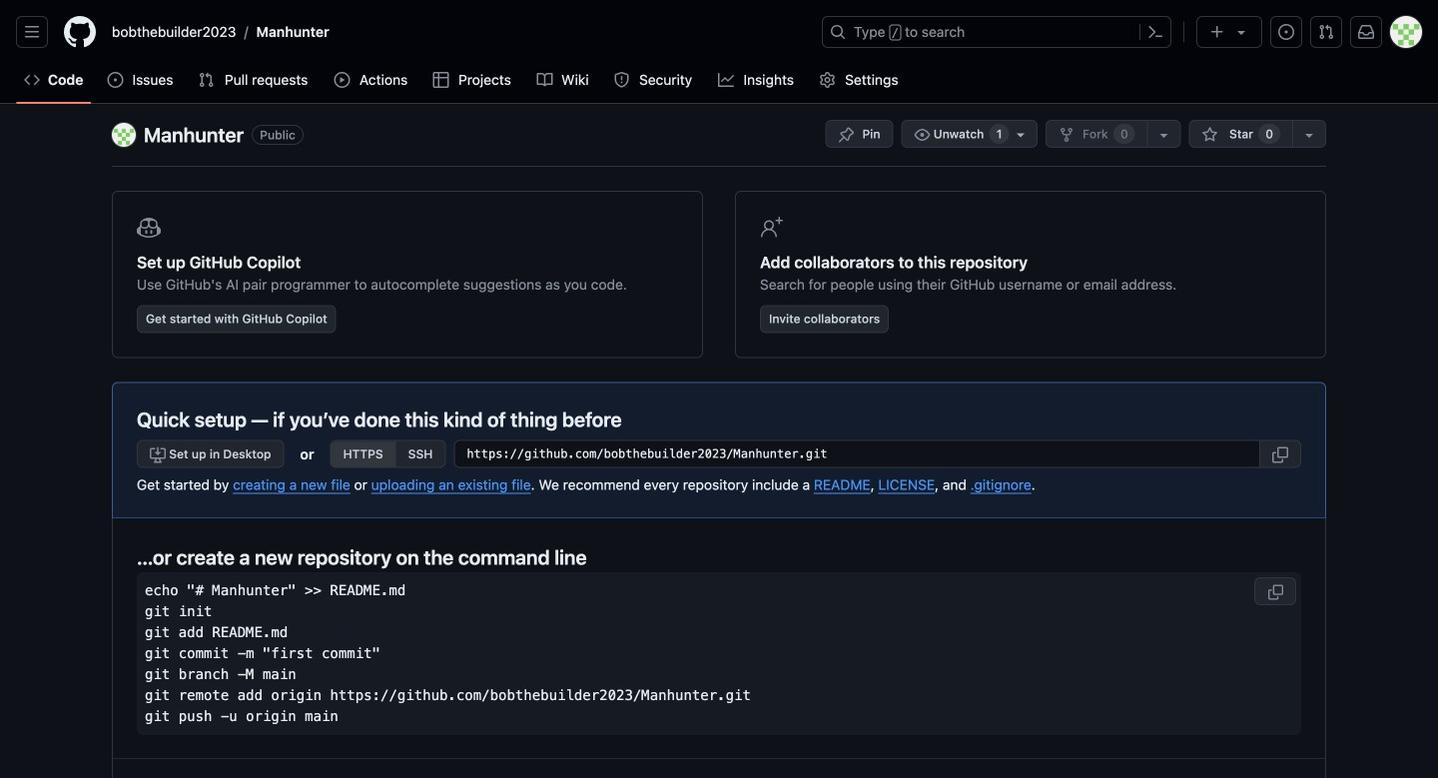 Task type: vqa. For each thing, say whether or not it's contained in the screenshot.
"0 users starred this repository" element
yes



Task type: describe. For each thing, give the bounding box(es) containing it.
git pull request image
[[198, 72, 214, 88]]

owner avatar image
[[112, 123, 136, 147]]

shield image
[[614, 72, 630, 88]]

person add image
[[760, 216, 784, 240]]

code image
[[24, 72, 40, 88]]

eye image
[[915, 127, 930, 143]]

desktop download image
[[150, 447, 166, 463]]

homepage image
[[64, 16, 96, 48]]

Clone URL text field
[[454, 440, 1261, 468]]

copilot image
[[137, 216, 161, 240]]

table image
[[433, 72, 449, 88]]

see your forks of this repository image
[[1156, 127, 1172, 143]]



Task type: locate. For each thing, give the bounding box(es) containing it.
repo forked image
[[1059, 127, 1075, 143]]

issue opened image
[[1279, 24, 1295, 40]]

triangle down image
[[1234, 24, 1250, 40]]

0 users starred this repository element
[[1259, 124, 1281, 144]]

gear image
[[820, 72, 836, 88]]

notifications image
[[1358, 24, 1374, 40]]

plus image
[[1210, 24, 1226, 40]]

pin this repository to your profile image
[[839, 127, 855, 143]]

issue opened image
[[107, 72, 123, 88]]

git pull request image
[[1319, 24, 1335, 40]]

command palette image
[[1148, 24, 1164, 40]]

play image
[[334, 72, 350, 88]]

1 vertical spatial copy to clipboard image
[[1268, 584, 1284, 600]]

add this repository to a list image
[[1302, 127, 1318, 143]]

0 vertical spatial copy to clipboard image
[[1273, 447, 1289, 463]]

copy to clipboard image
[[1273, 447, 1289, 463], [1268, 584, 1284, 600]]

graph image
[[718, 72, 734, 88]]

book image
[[537, 72, 553, 88]]

star image
[[1202, 127, 1218, 143]]

list
[[104, 16, 810, 48]]



